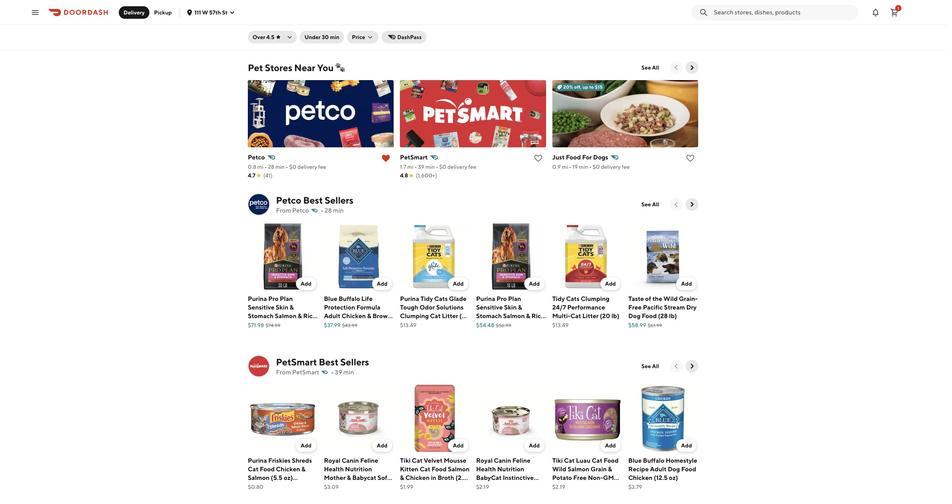 Task type: describe. For each thing, give the bounding box(es) containing it.
$54.48
[[476, 322, 494, 328]]

royal canin feline health nutrition mother & babycat soft mousse (5.1 oz) image
[[324, 384, 394, 453]]

purina pro plan sensitive skin & stomach salmon & rice formula dry dog food (30 lb)
[[248, 295, 316, 337]]

tiki for tiki cat velvet mousse kitten cat food salmon & chicken in broth (2.4 oz)
[[400, 457, 411, 464]]

min down the petsmart best sellers
[[343, 369, 354, 376]]

square,
[[567, 26, 586, 32]]

& inside the blue buffalo life protection formula adult chicken & brown rice dry dog food (15 lb)
[[367, 312, 371, 320]]

(1,600+)
[[416, 172, 437, 179]]

pacific
[[643, 304, 663, 311]]

food inside tiki cat velvet mousse kitten cat food salmon & chicken in broth (2.4 oz)
[[432, 466, 447, 473]]

min down petco best sellers
[[333, 207, 344, 214]]

2 vertical spatial petco
[[292, 207, 309, 214]]

1 horizontal spatial 39
[[418, 164, 424, 170]]

mother
[[324, 474, 346, 482]]

add for royal canin feline health nutrition babycat instinctive kitten food (3 oz)
[[529, 442, 540, 449]]

bakery,
[[555, 34, 573, 40]]

solutions
[[436, 304, 464, 311]]

free inside taste of the wild grain- free pacific stream dry dog food (28 lb) $58.99 $61.99
[[628, 304, 642, 311]]

chicken inside purina friskies shreds cat food chicken & salmon (5.5 oz) [upc:5000044569]
[[276, 466, 300, 473]]

pro for purina pro plan sensitive skin & stomach salmon & rice formula dry dog food (30 lb)
[[268, 295, 279, 303]]

purina for purina friskies shreds cat food chicken & salmon (5.5 oz) [upc:5000044569]
[[248, 457, 267, 464]]

delivery inside the 25 min $0 delivery fee
[[435, 29, 455, 35]]

salmon inside 'tiki cat luau cat food wild salmon grain & potato free non-gmo (2.8 oz)'
[[568, 466, 589, 473]]

nutrition for instinctive
[[497, 466, 524, 473]]

kitten inside royal canin feline health nutrition babycat instinctive kitten food (3 oz)
[[476, 483, 495, 490]]

purina pro plan sensitive skin & stomach salmon & rice formula dry dog food (30 lb) image
[[248, 222, 318, 292]]

add for tiki cat luau cat food wild salmon grain & potato free non-gmo (2.8 oz)
[[605, 442, 616, 449]]

2 vertical spatial petsmart
[[292, 369, 319, 376]]

pupster
[[634, 26, 653, 32]]

skin for (30
[[276, 304, 288, 311]]

under 30 min button
[[300, 31, 344, 43]]

chicken inside the blue buffalo life protection formula adult chicken & brown rice dry dog food (15 lb)
[[342, 312, 366, 320]]

(5.1
[[348, 483, 358, 490]]

1.7
[[400, 164, 406, 170]]

canin for instinctive
[[494, 457, 511, 464]]

delivery inside 64 min $0 delivery fee
[[285, 29, 304, 35]]

taste of the wild grain-free pacific stream dry dog food (28 lb) image
[[628, 222, 698, 292]]

tidy cats clumping 24/7 performance multi-cat litter (20 lb) $13.49
[[552, 295, 619, 328]]

broadway
[[635, 34, 660, 40]]

plan for purina pro plan sensitive skin & stomach salmon & rice formula dry dog food (30 lb)
[[280, 295, 293, 303]]

pamper
[[574, 34, 594, 40]]

litter inside tidy cats clumping 24/7 performance multi-cat litter (20 lb) $13.49
[[582, 312, 599, 320]]

sellers for petco best sellers
[[325, 195, 353, 206]]

from petsmart
[[276, 369, 319, 376]]

cat left the velvet
[[412, 457, 423, 464]]

lb) inside tidy cats clumping 24/7 performance multi-cat litter (20 lb) $13.49
[[612, 312, 619, 320]]

petco for petco
[[248, 154, 265, 161]]

dog inside purina pro plan sensitive skin & stomach salmon & rice formula dry dog food (30 lb)
[[285, 321, 297, 328]]

$56.99
[[496, 322, 512, 328]]

stomach for (16
[[476, 312, 502, 320]]

1 see all from the top
[[642, 65, 659, 71]]

0 horizontal spatial 28
[[268, 164, 274, 170]]

w
[[202, 9, 208, 15]]

best for petco
[[303, 195, 323, 206]]

1 see all link from the top
[[637, 61, 664, 74]]

dog inside blue buffalo homestyle recipe adult dog food chicken (12.5 oz) $3.79
[[668, 466, 680, 473]]

25 min $0 delivery fee
[[427, 21, 464, 35]]

purina pro plan sensitive skin & stomach salmon & rice formula dry dog food (16 lb) image
[[476, 222, 546, 292]]

min inside button
[[330, 34, 340, 40]]

food inside purina friskies shreds cat food chicken & salmon (5.5 oz) [upc:5000044569]
[[260, 466, 275, 473]]

grain-
[[679, 295, 698, 303]]

24/7
[[552, 304, 566, 311]]

cat left the luau at bottom right
[[564, 457, 575, 464]]

• right 1.7 in the top of the page
[[415, 164, 417, 170]]

add for purina friskies shreds cat food chicken & salmon (5.5 oz) [upc:5000044569]
[[301, 442, 311, 449]]

sellers for petsmart best sellers
[[340, 357, 369, 368]]

previous button of carousel image for petsmart best sellers
[[673, 362, 680, 370]]

food inside royal canin feline health nutrition babycat instinctive kitten food (3 oz)
[[496, 483, 511, 490]]

price
[[352, 34, 365, 40]]

click to add this store to your saved list image for just food for dogs
[[686, 154, 695, 163]]

reade,
[[572, 49, 590, 56]]

life
[[361, 295, 373, 303]]

$​0 for petco
[[289, 164, 296, 170]]

target
[[591, 49, 607, 56]]

mi for petco
[[257, 164, 263, 170]]

royal for royal canin feline health nutrition mother & babycat soft mousse (5.1 oz)
[[324, 457, 340, 464]]

$0 for 64 min $0 delivery fee
[[276, 29, 284, 35]]

0.8
[[248, 164, 256, 170]]

tiki cat velvet mousse kitten cat food salmon & chicken in broth (2.4 oz)
[[400, 457, 470, 490]]

oz) inside royal canin feline health nutrition babycat instinctive kitten food (3 oz)
[[519, 483, 528, 490]]

price button
[[347, 31, 379, 43]]

under
[[305, 34, 321, 40]]

blue buffalo homestyle recipe adult dog food chicken (12.5 oz) $3.79
[[628, 457, 697, 490]]

111 w 57th st
[[194, 9, 228, 15]]

add for tidy cats clumping 24/7 performance multi-cat litter (20 lb)
[[605, 281, 616, 287]]

$​0 for just food for dogs
[[593, 164, 600, 170]]

food inside purina pro plan sensitive skin & stomach salmon & rice formula dry dog food (30 lb)
[[298, 321, 313, 328]]

now
[[587, 26, 599, 32]]

$54.48 $56.99
[[476, 322, 512, 328]]

• down the petsmart best sellers
[[331, 369, 334, 376]]

blue buffalo life protection formula adult chicken & brown rice dry dog food (15 lb) image
[[324, 222, 394, 292]]

soft
[[378, 474, 390, 482]]

rite
[[631, 41, 641, 48]]

$71.98 $74.99
[[248, 322, 280, 328]]

tiki cat luau cat food wild salmon grain & potato free non-gmo (2.8 oz) image
[[552, 384, 622, 453]]

click to remove this store from your saved list image
[[381, 154, 391, 163]]

& inside 'tiki cat luau cat food wild salmon grain & potato free non-gmo (2.8 oz)'
[[608, 466, 612, 473]]

nutrition for &
[[345, 466, 372, 473]]

delivery
[[124, 9, 145, 15]]

mi for just food for dogs
[[562, 164, 568, 170]]

(2.8
[[552, 483, 564, 490]]

taste
[[628, 295, 644, 303]]

& inside tiki cat velvet mousse kitten cat food salmon & chicken in broth (2.4 oz)
[[400, 474, 404, 482]]

buffalo for recipe
[[643, 457, 665, 464]]

chicken inside blue buffalo homestyle recipe adult dog food chicken (12.5 oz) $3.79
[[628, 474, 653, 482]]

you're
[[600, 26, 615, 32]]

dogs
[[593, 154, 608, 161]]

oz) inside royal canin feline health nutrition mother & babycat soft mousse (5.1 oz)
[[359, 483, 368, 490]]

brown
[[373, 312, 391, 320]]

buffalo for protection
[[339, 295, 360, 303]]

babycat
[[352, 474, 376, 482]]

0 horizontal spatial stores
[[265, 62, 292, 73]]

petsmart for petsmart
[[400, 154, 428, 161]]

add for royal canin feline health nutrition mother & babycat soft mousse (5.1 oz)
[[377, 442, 388, 449]]

salmon for tiki cat velvet mousse kitten cat food salmon & chicken in broth (2.4 oz)
[[448, 466, 470, 473]]

add for tiki cat velvet mousse kitten cat food salmon & chicken in broth (2.4 oz)
[[453, 442, 464, 449]]

dashpass button
[[382, 31, 426, 43]]

$58.99
[[628, 322, 646, 328]]

taste of the wild grain- free pacific stream dry dog food (28 lb) $58.99 $61.99
[[628, 295, 698, 328]]

formula inside the blue buffalo life protection formula adult chicken & brown rice dry dog food (15 lb)
[[356, 304, 380, 311]]

(5.5
[[271, 474, 282, 482]]

williams,
[[593, 41, 616, 48]]

nyc
[[555, 41, 567, 48]]

$3.79
[[628, 484, 642, 490]]

potato
[[552, 474, 572, 482]]

friskies
[[268, 457, 291, 464]]

open menu image
[[30, 8, 40, 17]]

purina friskies shreds cat food chicken & salmon (5.5 oz) [upc:5000044569]
[[248, 457, 312, 490]]

canin for &
[[342, 457, 359, 464]]

see inside see 16 more stores pets square, now you're clean, pupster bakery, pamper ur pets, pets on broadway nyc 2, morton williams, cvs, rite aid, duane reade, target
[[555, 16, 566, 23]]

aid,
[[642, 41, 652, 48]]

min inside 64 min $0 delivery fee
[[284, 21, 293, 27]]

clumping inside purina tidy cats glade tough odor solutions clumping cat litter (20 lb)
[[400, 312, 429, 320]]

(20 inside tidy cats clumping 24/7 performance multi-cat litter (20 lb) $13.49
[[600, 312, 610, 320]]

blue buffalo life protection formula adult chicken & brown rice dry dog food (15 lb)
[[324, 295, 391, 337]]

fee for petsmart
[[468, 164, 476, 170]]

clean,
[[617, 26, 633, 32]]

tidy inside tidy cats clumping 24/7 performance multi-cat litter (20 lb) $13.49
[[552, 295, 565, 303]]

add for blue buffalo life protection formula adult chicken & brown rice dry dog food (15 lb)
[[377, 281, 388, 287]]

food inside 'tiki cat luau cat food wild salmon grain & potato free non-gmo (2.8 oz)'
[[604, 457, 619, 464]]

rice for purina pro plan sensitive skin & stomach salmon & rice formula dry dog food (16 lb)
[[532, 312, 545, 320]]

4.7
[[248, 172, 256, 179]]

salmon for purina pro plan sensitive skin & stomach salmon & rice formula dry dog food (16 lb)
[[503, 312, 525, 320]]

formula for purina pro plan sensitive skin & stomach salmon & rice formula dry dog food (16 lb)
[[476, 321, 500, 328]]

all for petco best sellers
[[652, 201, 659, 208]]

tidy inside purina tidy cats glade tough odor solutions clumping cat litter (20 lb)
[[421, 295, 433, 303]]

wild inside 'tiki cat luau cat food wild salmon grain & potato free non-gmo (2.8 oz)'
[[552, 466, 566, 473]]

blue buffalo homestyle recipe adult dog food chicken (12.5 oz) image
[[628, 384, 698, 453]]

pet stores near you 🐾
[[248, 62, 345, 73]]

(3
[[512, 483, 518, 490]]

• 39 min
[[331, 369, 354, 376]]

tough
[[400, 304, 418, 311]]

(20 inside purina tidy cats glade tough odor solutions clumping cat litter (20 lb)
[[460, 312, 470, 320]]

purina tidy cats glade tough odor solutions clumping cat litter (20 lb) image
[[400, 222, 470, 292]]

formula for purina pro plan sensitive skin & stomach salmon & rice formula dry dog food (30 lb)
[[248, 321, 272, 328]]

morton
[[573, 41, 592, 48]]

1.7 mi • 39 min • $​0 delivery fee
[[400, 164, 476, 170]]

fee inside 64 min $0 delivery fee
[[306, 29, 313, 35]]

1
[[898, 6, 899, 10]]

🐾
[[336, 62, 345, 73]]

under 30 min
[[305, 34, 340, 40]]

$74.99
[[266, 322, 280, 328]]

0.8 mi • 28 min • $​0 delivery fee
[[248, 164, 326, 170]]

dog inside the blue buffalo life protection formula adult chicken & brown rice dry dog food (15 lb)
[[350, 321, 362, 328]]

oz) inside blue buffalo homestyle recipe adult dog food chicken (12.5 oz) $3.79
[[669, 474, 678, 482]]

broth
[[438, 474, 454, 482]]

cat down the velvet
[[420, 466, 430, 473]]

[upc:5000044569]
[[248, 483, 309, 490]]

16
[[567, 16, 573, 23]]



Task type: vqa. For each thing, say whether or not it's contained in the screenshot.
custom at right bottom
no



Task type: locate. For each thing, give the bounding box(es) containing it.
tidy up 24/7 on the bottom of the page
[[552, 295, 565, 303]]

39
[[418, 164, 424, 170], [335, 369, 342, 376]]

homestyle
[[666, 457, 697, 464]]

cat inside tidy cats clumping 24/7 performance multi-cat litter (20 lb) $13.49
[[571, 312, 581, 320]]

2 all from the top
[[652, 201, 659, 208]]

64 min $0 delivery fee
[[276, 21, 313, 35]]

2 sensitive from the left
[[476, 304, 503, 311]]

0 vertical spatial see all
[[642, 65, 659, 71]]

mousse up (2.4
[[444, 457, 466, 464]]

oz) inside purina friskies shreds cat food chicken & salmon (5.5 oz) [upc:5000044569]
[[284, 474, 293, 482]]

0 horizontal spatial $2.19
[[476, 484, 489, 490]]

1 horizontal spatial plan
[[508, 295, 521, 303]]

see all for petsmart best sellers
[[642, 363, 659, 369]]

1 horizontal spatial skin
[[504, 304, 517, 311]]

feline for royal canin feline health nutrition mother & babycat soft mousse (5.1 oz)
[[360, 457, 378, 464]]

min right 19 at the right top
[[579, 164, 588, 170]]

1 horizontal spatial feline
[[512, 457, 531, 464]]

0 vertical spatial see all link
[[637, 61, 664, 74]]

0 horizontal spatial $13.49
[[400, 322, 417, 328]]

petco for petco best sellers
[[276, 195, 301, 206]]

1 previous button of carousel image from the top
[[673, 201, 680, 208]]

& inside purina friskies shreds cat food chicken & salmon (5.5 oz) [upc:5000044569]
[[302, 466, 306, 473]]

dry inside taste of the wild grain- free pacific stream dry dog food (28 lb) $58.99 $61.99
[[686, 304, 697, 311]]

tiki for tiki cat luau cat food wild salmon grain & potato free non-gmo (2.8 oz)
[[552, 457, 563, 464]]

sellers up "• 28 min"
[[325, 195, 353, 206]]

$2.19 down babycat
[[476, 484, 489, 490]]

sensitive up the $71.98 $74.99
[[248, 304, 275, 311]]

1 horizontal spatial formula
[[356, 304, 380, 311]]

stores inside see 16 more stores pets square, now you're clean, pupster bakery, pamper ur pets, pets on broadway nyc 2, morton williams, cvs, rite aid, duane reade, target
[[591, 16, 610, 23]]

2 (20 from the left
[[600, 312, 610, 320]]

nutrition up instinctive
[[497, 466, 524, 473]]

mousse inside royal canin feline health nutrition mother & babycat soft mousse (5.1 oz)
[[324, 483, 347, 490]]

0 horizontal spatial $0
[[276, 29, 284, 35]]

salmon inside purina pro plan sensitive skin & stomach salmon & rice formula dry dog food (30 lb)
[[275, 312, 297, 320]]

cat up $0.80
[[248, 466, 259, 473]]

64
[[276, 21, 283, 27]]

2 vertical spatial see all
[[642, 363, 659, 369]]

$61.99
[[648, 322, 662, 328]]

dog right $56.99
[[513, 321, 525, 328]]

rice inside the blue buffalo life protection formula adult chicken & brown rice dry dog food (15 lb)
[[324, 321, 337, 328]]

0 horizontal spatial pro
[[268, 295, 279, 303]]

0 horizontal spatial health
[[324, 466, 344, 473]]

nutrition
[[345, 466, 372, 473], [497, 466, 524, 473]]

1 sensitive from the left
[[248, 304, 275, 311]]

0 vertical spatial 39
[[418, 164, 424, 170]]

feline up instinctive
[[512, 457, 531, 464]]

wild up potato at the bottom right
[[552, 466, 566, 473]]

st
[[222, 9, 228, 15]]

0 vertical spatial free
[[628, 304, 642, 311]]

food up 19 at the right top
[[566, 154, 581, 161]]

1 horizontal spatial kitten
[[476, 483, 495, 490]]

min right 64
[[284, 21, 293, 27]]

0 horizontal spatial feline
[[360, 457, 378, 464]]

wild up 'stream'
[[664, 295, 678, 303]]

1 horizontal spatial buffalo
[[643, 457, 665, 464]]

0 horizontal spatial nutrition
[[345, 466, 372, 473]]

28 up (41)
[[268, 164, 274, 170]]

1 vertical spatial sellers
[[340, 357, 369, 368]]

cat up the "grain"
[[592, 457, 602, 464]]

$0 inside the 25 min $0 delivery fee
[[427, 29, 434, 35]]

over 4.5 button
[[248, 31, 297, 43]]

clumping inside tidy cats clumping 24/7 performance multi-cat litter (20 lb) $13.49
[[581, 295, 610, 303]]

cats inside tidy cats clumping 24/7 performance multi-cat litter (20 lb) $13.49
[[566, 295, 580, 303]]

salmon for purina pro plan sensitive skin & stomach salmon & rice formula dry dog food (30 lb)
[[275, 312, 297, 320]]

chicken up $1.99
[[405, 474, 430, 482]]

tiki inside 'tiki cat luau cat food wild salmon grain & potato free non-gmo (2.8 oz)'
[[552, 457, 563, 464]]

blue
[[324, 295, 337, 303], [628, 457, 642, 464]]

free left 'non-' at the bottom of page
[[573, 474, 587, 482]]

$2.19 for tiki cat luau cat food wild salmon grain & potato free non-gmo (2.8 oz)
[[552, 484, 565, 490]]

1 horizontal spatial tiki
[[552, 457, 563, 464]]

food right $56.99
[[527, 321, 542, 328]]

food left (15 at the bottom left
[[363, 321, 378, 328]]

food up 'in' at the left bottom of page
[[432, 466, 447, 473]]

pro for purina pro plan sensitive skin & stomach salmon & rice formula dry dog food (16 lb)
[[497, 295, 507, 303]]

1 $13.49 from the left
[[400, 322, 417, 328]]

feline for royal canin feline health nutrition babycat instinctive kitten food (3 oz)
[[512, 457, 531, 464]]

petsmart for petsmart best sellers
[[276, 357, 317, 368]]

0 vertical spatial mousse
[[444, 457, 466, 464]]

1 plan from the left
[[280, 295, 293, 303]]

purina up tough
[[400, 295, 419, 303]]

mi right 1.7 in the top of the page
[[407, 164, 414, 170]]

(2.4
[[456, 474, 467, 482]]

28 down petco best sellers
[[325, 207, 332, 214]]

1 all from the top
[[652, 65, 659, 71]]

adult inside the blue buffalo life protection formula adult chicken & brown rice dry dog food (15 lb)
[[324, 312, 340, 320]]

petsmart up 1.7 in the top of the page
[[400, 154, 428, 161]]

litter inside purina tidy cats glade tough odor solutions clumping cat litter (20 lb)
[[442, 312, 458, 320]]

health for babycat
[[476, 466, 496, 473]]

kitten down babycat
[[476, 483, 495, 490]]

plan inside purina pro plan sensitive skin & stomach salmon & rice formula dry dog food (16 lb)
[[508, 295, 521, 303]]

1 royal from the left
[[324, 457, 340, 464]]

2 canin from the left
[[494, 457, 511, 464]]

2 feline from the left
[[512, 457, 531, 464]]

3 $​0 from the left
[[593, 164, 600, 170]]

0 horizontal spatial stomach
[[248, 312, 274, 320]]

best for petsmart
[[319, 357, 339, 368]]

0 vertical spatial buffalo
[[339, 295, 360, 303]]

0 horizontal spatial click to add this store to your saved list image
[[534, 154, 543, 163]]

1 health from the left
[[324, 466, 344, 473]]

• up (1,600+)
[[436, 164, 438, 170]]

$1.99
[[400, 484, 413, 490]]

from for petco best sellers
[[276, 207, 291, 214]]

rice
[[303, 312, 316, 320], [532, 312, 545, 320], [324, 321, 337, 328]]

formula
[[356, 304, 380, 311], [248, 321, 272, 328], [476, 321, 500, 328]]

sellers up • 39 min
[[340, 357, 369, 368]]

purina up $71.98
[[248, 295, 267, 303]]

click to add this store to your saved list image for petsmart
[[534, 154, 543, 163]]

feline inside royal canin feline health nutrition babycat instinctive kitten food (3 oz)
[[512, 457, 531, 464]]

notification bell image
[[871, 8, 881, 17]]

mousse inside tiki cat velvet mousse kitten cat food salmon & chicken in broth (2.4 oz)
[[444, 457, 466, 464]]

velvet
[[424, 457, 443, 464]]

you
[[317, 62, 334, 73]]

best
[[303, 195, 323, 206], [319, 357, 339, 368]]

dry inside purina pro plan sensitive skin & stomach salmon & rice formula dry dog food (16 lb)
[[502, 321, 512, 328]]

royal inside royal canin feline health nutrition babycat instinctive kitten food (3 oz)
[[476, 457, 493, 464]]

1 stomach from the left
[[248, 312, 274, 320]]

salmon up the $74.99
[[275, 312, 297, 320]]

free
[[628, 304, 642, 311], [573, 474, 587, 482]]

1 vertical spatial petco
[[276, 195, 301, 206]]

0 horizontal spatial royal
[[324, 457, 340, 464]]

1 $2.19 from the left
[[476, 484, 489, 490]]

canin up babycat
[[494, 457, 511, 464]]

tidy cats clumping 24/7 performance multi-cat litter (20 lb) image
[[552, 222, 622, 292]]

1 vertical spatial 39
[[335, 369, 342, 376]]

salmon down the luau at bottom right
[[568, 466, 589, 473]]

see all for petco best sellers
[[642, 201, 659, 208]]

duane
[[555, 49, 571, 56]]

royal canin feline health nutrition babycat instinctive kitten food (3 oz)
[[476, 457, 534, 490]]

2 click to add this store to your saved list image from the left
[[686, 154, 695, 163]]

health for mother
[[324, 466, 344, 473]]

stomach
[[248, 312, 274, 320], [476, 312, 502, 320]]

wild inside taste of the wild grain- free pacific stream dry dog food (28 lb) $58.99 $61.99
[[664, 295, 678, 303]]

royal canin feline health nutrition mother & babycat soft mousse (5.1 oz)
[[324, 457, 390, 490]]

(20 down solutions
[[460, 312, 470, 320]]

formula up (16
[[476, 321, 500, 328]]

2 from from the top
[[276, 369, 291, 376]]

2 $13.49 from the left
[[552, 322, 569, 328]]

add
[[301, 281, 311, 287], [377, 281, 388, 287], [453, 281, 464, 287], [529, 281, 540, 287], [605, 281, 616, 287], [681, 281, 692, 287], [301, 442, 311, 449], [377, 442, 388, 449], [453, 442, 464, 449], [529, 442, 540, 449], [605, 442, 616, 449], [681, 442, 692, 449]]

1 vertical spatial previous button of carousel image
[[673, 362, 680, 370]]

dry down protection
[[338, 321, 349, 328]]

1 horizontal spatial pets
[[615, 34, 627, 40]]

adult up $37.99
[[324, 312, 340, 320]]

$0 down 25
[[427, 29, 434, 35]]

1 horizontal spatial mousse
[[444, 457, 466, 464]]

from petco
[[276, 207, 309, 214]]

stomach up the $71.98 $74.99
[[248, 312, 274, 320]]

blue for blue buffalo homestyle recipe adult dog food chicken (12.5 oz) $3.79
[[628, 457, 642, 464]]

free inside 'tiki cat luau cat food wild salmon grain & potato free non-gmo (2.8 oz)'
[[573, 474, 587, 482]]

2 health from the left
[[476, 466, 496, 473]]

feline inside royal canin feline health nutrition mother & babycat soft mousse (5.1 oz)
[[360, 457, 378, 464]]

1 horizontal spatial tidy
[[552, 295, 565, 303]]

oz) inside tiki cat velvet mousse kitten cat food salmon & chicken in broth (2.4 oz)
[[400, 483, 409, 490]]

adult inside blue buffalo homestyle recipe adult dog food chicken (12.5 oz) $3.79
[[650, 466, 667, 473]]

wild
[[664, 295, 678, 303], [552, 466, 566, 473]]

$0 for 25 min $0 delivery fee
[[427, 29, 434, 35]]

1 horizontal spatial clumping
[[581, 295, 610, 303]]

mousse
[[444, 457, 466, 464], [324, 483, 347, 490]]

39 up (1,600+)
[[418, 164, 424, 170]]

cat inside purina friskies shreds cat food chicken & salmon (5.5 oz) [upc:5000044569]
[[248, 466, 259, 473]]

0.9
[[552, 164, 561, 170]]

sensitive inside purina pro plan sensitive skin & stomach salmon & rice formula dry dog food (16 lb)
[[476, 304, 503, 311]]

pets
[[555, 26, 566, 32], [615, 34, 627, 40]]

0 vertical spatial from
[[276, 207, 291, 214]]

dog
[[628, 312, 641, 320], [285, 321, 297, 328], [350, 321, 362, 328], [513, 321, 525, 328], [668, 466, 680, 473]]

tiki up $1.99
[[400, 457, 411, 464]]

•
[[265, 164, 267, 170], [286, 164, 288, 170], [415, 164, 417, 170], [436, 164, 438, 170], [569, 164, 571, 170], [589, 164, 592, 170], [321, 207, 323, 214], [331, 369, 334, 376]]

min right 30
[[330, 34, 340, 40]]

1 canin from the left
[[342, 457, 359, 464]]

$2.19 down potato at the bottom right
[[552, 484, 565, 490]]

food down pacific
[[642, 312, 657, 320]]

0 vertical spatial previous button of carousel image
[[673, 201, 680, 208]]

$2.19 for royal canin feline health nutrition babycat instinctive kitten food (3 oz)
[[476, 484, 489, 490]]

0 vertical spatial stores
[[591, 16, 610, 23]]

2 litter from the left
[[582, 312, 599, 320]]

min right 25
[[434, 21, 443, 27]]

2 horizontal spatial rice
[[532, 312, 545, 320]]

2 $​0 from the left
[[439, 164, 446, 170]]

shreds
[[292, 457, 312, 464]]

delivery for petco
[[297, 164, 317, 170]]

1 vertical spatial clumping
[[400, 312, 429, 320]]

salmon inside tiki cat velvet mousse kitten cat food salmon & chicken in broth (2.4 oz)
[[448, 466, 470, 473]]

min inside the 25 min $0 delivery fee
[[434, 21, 443, 27]]

min right 0.8
[[275, 164, 285, 170]]

kitten up $1.99
[[400, 466, 419, 473]]

0 horizontal spatial sensitive
[[248, 304, 275, 311]]

royal inside royal canin feline health nutrition mother & babycat soft mousse (5.1 oz)
[[324, 457, 340, 464]]

tidy
[[421, 295, 433, 303], [552, 295, 565, 303]]

lb) inside purina pro plan sensitive skin & stomach salmon & rice formula dry dog food (16 lb)
[[486, 329, 494, 337]]

1 mi from the left
[[257, 164, 263, 170]]

food down homestyle
[[681, 466, 696, 473]]

Store search: begin typing to search for stores available on DoorDash text field
[[714, 8, 854, 17]]

2 plan from the left
[[508, 295, 521, 303]]

tiki cat velvet mousse kitten cat food salmon & chicken in broth (2.4 oz) image
[[400, 384, 470, 453]]

luau
[[576, 457, 591, 464]]

0 horizontal spatial tiki
[[400, 457, 411, 464]]

tidy up odor at bottom
[[421, 295, 433, 303]]

ur
[[595, 34, 601, 40]]

sensitive for purina pro plan sensitive skin & stomach salmon & rice formula dry dog food (30 lb)
[[248, 304, 275, 311]]

fee for petco
[[318, 164, 326, 170]]

formula up (30
[[248, 321, 272, 328]]

canin inside royal canin feline health nutrition babycat instinctive kitten food (3 oz)
[[494, 457, 511, 464]]

previous button of carousel image for petco best sellers
[[673, 201, 680, 208]]

1 vertical spatial best
[[319, 357, 339, 368]]

petco
[[248, 154, 265, 161], [276, 195, 301, 206], [292, 207, 309, 214]]

• up (41)
[[265, 164, 267, 170]]

pro inside purina pro plan sensitive skin & stomach salmon & rice formula dry dog food (30 lb)
[[268, 295, 279, 303]]

1 vertical spatial next button of carousel image
[[688, 362, 696, 370]]

1 vertical spatial pets
[[615, 34, 627, 40]]

1 vertical spatial adult
[[650, 466, 667, 473]]

0 horizontal spatial rice
[[303, 312, 316, 320]]

1 $​0 from the left
[[289, 164, 296, 170]]

kitten
[[400, 466, 419, 473], [476, 483, 495, 490]]

cat down odor at bottom
[[430, 312, 441, 320]]

food inside the blue buffalo life protection formula adult chicken & brown rice dry dog food (15 lb)
[[363, 321, 378, 328]]

royal canin feline health nutrition babycat instinctive kitten food (3 oz) image
[[476, 384, 546, 453]]

add for purina pro plan sensitive skin & stomach salmon & rice formula dry dog food (16 lb)
[[529, 281, 540, 287]]

see
[[555, 16, 566, 23], [642, 65, 651, 71], [642, 201, 651, 208], [642, 363, 651, 369]]

add for blue buffalo homestyle recipe adult dog food chicken (12.5 oz)
[[681, 442, 692, 449]]

kitten inside tiki cat velvet mousse kitten cat food salmon & chicken in broth (2.4 oz)
[[400, 466, 419, 473]]

purina inside purina pro plan sensitive skin & stomach salmon & rice formula dry dog food (30 lb)
[[248, 295, 267, 303]]

cats up solutions
[[434, 295, 448, 303]]

delivery for just food for dogs
[[601, 164, 621, 170]]

near
[[294, 62, 315, 73]]

food up the "grain"
[[604, 457, 619, 464]]

0 horizontal spatial clumping
[[400, 312, 429, 320]]

petco best sellers
[[276, 195, 353, 206]]

tiki inside tiki cat velvet mousse kitten cat food salmon & chicken in broth (2.4 oz)
[[400, 457, 411, 464]]

2 $0 from the left
[[427, 29, 434, 35]]

1 horizontal spatial (20
[[600, 312, 610, 320]]

see all link for petco best sellers
[[637, 198, 664, 211]]

next button of carousel image
[[688, 201, 696, 208]]

lb) inside taste of the wild grain- free pacific stream dry dog food (28 lb) $58.99 $61.99
[[669, 312, 677, 320]]

lb) inside purina tidy cats glade tough odor solutions clumping cat litter (20 lb)
[[400, 321, 408, 328]]

purina pro plan sensitive skin & stomach salmon & rice formula dry dog food (16 lb)
[[476, 295, 545, 337]]

add for taste of the wild grain- free pacific stream dry dog food (28 lb)
[[681, 281, 692, 287]]

lb) inside the blue buffalo life protection formula adult chicken & brown rice dry dog food (15 lb)
[[324, 329, 332, 337]]

• left 19 at the right top
[[569, 164, 571, 170]]

clumping up performance at the right of page
[[581, 295, 610, 303]]

chicken down friskies
[[276, 466, 300, 473]]

1 horizontal spatial sensitive
[[476, 304, 503, 311]]

0 items, open order cart image
[[890, 8, 899, 17]]

best up "• 28 min"
[[303, 195, 323, 206]]

stomach for (30
[[248, 312, 274, 320]]

0 horizontal spatial (20
[[460, 312, 470, 320]]

1 vertical spatial see all link
[[637, 198, 664, 211]]

on
[[628, 34, 634, 40]]

of
[[645, 295, 651, 303]]

rice for purina pro plan sensitive skin & stomach salmon & rice formula dry dog food (30 lb)
[[303, 312, 316, 320]]

0 vertical spatial sellers
[[325, 195, 353, 206]]

skin for (16
[[504, 304, 517, 311]]

1 horizontal spatial $0
[[427, 29, 434, 35]]

all for petsmart best sellers
[[652, 363, 659, 369]]

stores up now at right
[[591, 16, 610, 23]]

free down taste
[[628, 304, 642, 311]]

1 horizontal spatial adult
[[650, 466, 667, 473]]

(41)
[[263, 172, 273, 179]]

salmon inside purina pro plan sensitive skin & stomach salmon & rice formula dry dog food (16 lb)
[[503, 312, 525, 320]]

0 vertical spatial petco
[[248, 154, 265, 161]]

0 horizontal spatial skin
[[276, 304, 288, 311]]

plan up $56.99
[[508, 295, 521, 303]]

pets,
[[602, 34, 614, 40]]

royal for royal canin feline health nutrition babycat instinctive kitten food (3 oz)
[[476, 457, 493, 464]]

non-
[[588, 474, 603, 482]]

blue inside blue buffalo homestyle recipe adult dog food chicken (12.5 oz) $3.79
[[628, 457, 642, 464]]

royal up 'mother'
[[324, 457, 340, 464]]

0 horizontal spatial plan
[[280, 295, 293, 303]]

1 feline from the left
[[360, 457, 378, 464]]

purina inside purina friskies shreds cat food chicken & salmon (5.5 oz) [upc:5000044569]
[[248, 457, 267, 464]]

petsmart best sellers
[[276, 357, 369, 368]]

canin up 'babycat'
[[342, 457, 359, 464]]

dry inside the blue buffalo life protection formula adult chicken & brown rice dry dog food (15 lb)
[[338, 321, 349, 328]]

0 horizontal spatial adult
[[324, 312, 340, 320]]

0 horizontal spatial kitten
[[400, 466, 419, 473]]

dry inside purina pro plan sensitive skin & stomach salmon & rice formula dry dog food (30 lb)
[[273, 321, 284, 328]]

2 tidy from the left
[[552, 295, 565, 303]]

rice inside purina pro plan sensitive skin & stomach salmon & rice formula dry dog food (30 lb)
[[303, 312, 316, 320]]

111
[[194, 9, 201, 15]]

rice for blue buffalo life protection formula adult chicken & brown rice dry dog food (15 lb)
[[324, 321, 337, 328]]

1 cats from the left
[[434, 295, 448, 303]]

1 horizontal spatial $2.19
[[552, 484, 565, 490]]

petco up 0.8
[[248, 154, 265, 161]]

1 horizontal spatial $13.49
[[552, 322, 569, 328]]

3 mi from the left
[[562, 164, 568, 170]]

next button of carousel image for previous button of carousel image
[[688, 64, 696, 72]]

lb) inside purina pro plan sensitive skin & stomach salmon & rice formula dry dog food (30 lb)
[[259, 329, 267, 337]]

oz)
[[284, 474, 293, 482], [669, 474, 678, 482], [359, 483, 368, 490], [400, 483, 409, 490], [519, 483, 528, 490], [565, 483, 574, 490]]

2 vertical spatial all
[[652, 363, 659, 369]]

dog inside purina pro plan sensitive skin & stomach salmon & rice formula dry dog food (16 lb)
[[513, 321, 525, 328]]

1 tidy from the left
[[421, 295, 433, 303]]

1 horizontal spatial wild
[[664, 295, 678, 303]]

• down for
[[589, 164, 592, 170]]

0 horizontal spatial litter
[[442, 312, 458, 320]]

fee
[[306, 29, 313, 35], [456, 29, 464, 35], [318, 164, 326, 170], [468, 164, 476, 170], [622, 164, 630, 170]]

$13.49 inside tidy cats clumping 24/7 performance multi-cat litter (20 lb) $13.49
[[552, 322, 569, 328]]

min up (1,600+)
[[426, 164, 435, 170]]

stomach inside purina pro plan sensitive skin & stomach salmon & rice formula dry dog food (30 lb)
[[248, 312, 274, 320]]

salmon inside purina friskies shreds cat food chicken & salmon (5.5 oz) [upc:5000044569]
[[248, 474, 270, 482]]

sellers
[[325, 195, 353, 206], [340, 357, 369, 368]]

litter down performance at the right of page
[[582, 312, 599, 320]]

0 horizontal spatial pets
[[555, 26, 566, 32]]

cats up performance at the right of page
[[566, 295, 580, 303]]

pickup
[[154, 9, 172, 15]]

2 vertical spatial see all link
[[637, 360, 664, 373]]

nutrition inside royal canin feline health nutrition babycat instinctive kitten food (3 oz)
[[497, 466, 524, 473]]

glade
[[449, 295, 467, 303]]

2 see all link from the top
[[637, 198, 664, 211]]

dog down homestyle
[[668, 466, 680, 473]]

add button
[[296, 277, 316, 290], [296, 277, 316, 290], [372, 277, 392, 290], [372, 277, 392, 290], [448, 277, 468, 290], [448, 277, 468, 290], [524, 277, 545, 290], [524, 277, 545, 290], [600, 277, 621, 290], [600, 277, 621, 290], [677, 277, 697, 290], [677, 277, 697, 290], [296, 439, 316, 452], [296, 439, 316, 452], [372, 439, 392, 452], [372, 439, 392, 452], [448, 439, 468, 452], [448, 439, 468, 452], [524, 439, 545, 452], [524, 439, 545, 452], [600, 439, 621, 452], [600, 439, 621, 452], [677, 439, 697, 452], [677, 439, 697, 452]]

0 vertical spatial wild
[[664, 295, 678, 303]]

food up (5.5
[[260, 466, 275, 473]]

1 vertical spatial free
[[573, 474, 587, 482]]

mi for petsmart
[[407, 164, 414, 170]]

0 horizontal spatial formula
[[248, 321, 272, 328]]

food inside blue buffalo homestyle recipe adult dog food chicken (12.5 oz) $3.79
[[681, 466, 696, 473]]

from for petsmart best sellers
[[276, 369, 291, 376]]

food inside purina pro plan sensitive skin & stomach salmon & rice formula dry dog food (16 lb)
[[527, 321, 542, 328]]

1 horizontal spatial 28
[[325, 207, 332, 214]]

salmon for purina friskies shreds cat food chicken & salmon (5.5 oz) [upc:5000044569]
[[248, 474, 270, 482]]

sensitive for purina pro plan sensitive skin & stomach salmon & rice formula dry dog food (16 lb)
[[476, 304, 503, 311]]

0 horizontal spatial $​0
[[289, 164, 296, 170]]

1 horizontal spatial nutrition
[[497, 466, 524, 473]]

nutrition inside royal canin feline health nutrition mother & babycat soft mousse (5.1 oz)
[[345, 466, 372, 473]]

2 tiki from the left
[[552, 457, 563, 464]]

click to add this store to your saved list image
[[534, 154, 543, 163], [686, 154, 695, 163]]

3 see all from the top
[[642, 363, 659, 369]]

1 $0 from the left
[[276, 29, 284, 35]]

2 cats from the left
[[566, 295, 580, 303]]

$37.99
[[324, 322, 341, 328]]

25
[[427, 21, 433, 27]]

2 stomach from the left
[[476, 312, 502, 320]]

1 horizontal spatial canin
[[494, 457, 511, 464]]

1 (20 from the left
[[460, 312, 470, 320]]

dog inside taste of the wild grain- free pacific stream dry dog food (28 lb) $58.99 $61.99
[[628, 312, 641, 320]]

2 mi from the left
[[407, 164, 414, 170]]

sensitive up $54.48
[[476, 304, 503, 311]]

delivery for petsmart
[[448, 164, 467, 170]]

1 vertical spatial see all
[[642, 201, 659, 208]]

1 vertical spatial blue
[[628, 457, 642, 464]]

see all image
[[675, 24, 683, 32]]

$3.09
[[324, 484, 339, 490]]

see 16 more stores pets square, now you're clean, pupster bakery, pamper ur pets, pets on broadway nyc 2, morton williams, cvs, rite aid, duane reade, target
[[555, 16, 660, 56]]

2 horizontal spatial $​0
[[593, 164, 600, 170]]

$0 down 64
[[276, 29, 284, 35]]

(30
[[248, 329, 258, 337]]

1 vertical spatial stores
[[265, 62, 292, 73]]

petco up from petco
[[276, 195, 301, 206]]

next button of carousel image for previous button of carousel icon for petsmart best sellers
[[688, 362, 696, 370]]

1 pro from the left
[[268, 295, 279, 303]]

previous button of carousel image
[[673, 64, 680, 72]]

recipe
[[628, 466, 649, 473]]

4.8
[[400, 172, 408, 179]]

2 $2.19 from the left
[[552, 484, 565, 490]]

purina inside purina pro plan sensitive skin & stomach salmon & rice formula dry dog food (16 lb)
[[476, 295, 495, 303]]

purina tidy cats glade tough odor solutions clumping cat litter (20 lb)
[[400, 295, 470, 328]]

canin inside royal canin feline health nutrition mother & babycat soft mousse (5.1 oz)
[[342, 457, 359, 464]]

next button of carousel image
[[688, 64, 696, 72], [688, 362, 696, 370]]

oz) inside 'tiki cat luau cat food wild salmon grain & potato free non-gmo (2.8 oz)'
[[565, 483, 574, 490]]

tiki up potato at the bottom right
[[552, 457, 563, 464]]

0 horizontal spatial wild
[[552, 466, 566, 473]]

2 previous button of carousel image from the top
[[673, 362, 680, 370]]

dog up the $58.99
[[628, 312, 641, 320]]

instinctive
[[503, 474, 534, 482]]

0 vertical spatial pets
[[555, 26, 566, 32]]

& inside royal canin feline health nutrition mother & babycat soft mousse (5.1 oz)
[[347, 474, 351, 482]]

in
[[431, 474, 436, 482]]

0 horizontal spatial free
[[573, 474, 587, 482]]

blue for blue buffalo life protection formula adult chicken & brown rice dry dog food (15 lb)
[[324, 295, 337, 303]]

add for purina pro plan sensitive skin & stomach salmon & rice formula dry dog food (30 lb)
[[301, 281, 311, 287]]

3 see all link from the top
[[637, 360, 664, 373]]

pickup button
[[149, 6, 177, 19]]

buffalo inside the blue buffalo life protection formula adult chicken & brown rice dry dog food (15 lb)
[[339, 295, 360, 303]]

• 28 min
[[321, 207, 344, 214]]

0 vertical spatial kitten
[[400, 466, 419, 473]]

dry down grain-
[[686, 304, 697, 311]]

0 horizontal spatial mi
[[257, 164, 263, 170]]

2 skin from the left
[[504, 304, 517, 311]]

plan for purina pro plan sensitive skin & stomach salmon & rice formula dry dog food (16 lb)
[[508, 295, 521, 303]]

purina up $54.48
[[476, 295, 495, 303]]

1 vertical spatial buffalo
[[643, 457, 665, 464]]

rice inside purina pro plan sensitive skin & stomach salmon & rice formula dry dog food (16 lb)
[[532, 312, 545, 320]]

stream
[[664, 304, 685, 311]]

over 4.5
[[253, 34, 275, 40]]

1 horizontal spatial pro
[[497, 295, 507, 303]]

chicken down recipe
[[628, 474, 653, 482]]

1 horizontal spatial royal
[[476, 457, 493, 464]]

0 horizontal spatial blue
[[324, 295, 337, 303]]

add for purina tidy cats glade tough odor solutions clumping cat litter (20 lb)
[[453, 281, 464, 287]]

pets up bakery, at the right of page
[[555, 26, 566, 32]]

0 horizontal spatial canin
[[342, 457, 359, 464]]

0 vertical spatial best
[[303, 195, 323, 206]]

grain
[[591, 466, 607, 473]]

pro inside purina pro plan sensitive skin & stomach salmon & rice formula dry dog food (16 lb)
[[497, 295, 507, 303]]

$13.49 down multi-
[[552, 322, 569, 328]]

dry right $54.48
[[502, 321, 512, 328]]

see all link
[[637, 61, 664, 74], [637, 198, 664, 211], [637, 360, 664, 373]]

$0 inside 64 min $0 delivery fee
[[276, 29, 284, 35]]

• down petco best sellers
[[321, 207, 323, 214]]

2 nutrition from the left
[[497, 466, 524, 473]]

purina for purina pro plan sensitive skin & stomach salmon & rice formula dry dog food (16 lb)
[[476, 295, 495, 303]]

mousse down 'mother'
[[324, 483, 347, 490]]

clumping down tough
[[400, 312, 429, 320]]

tiki cat luau cat food wild salmon grain & potato free non-gmo (2.8 oz)
[[552, 457, 619, 490]]

cat inside purina tidy cats glade tough odor solutions clumping cat litter (20 lb)
[[430, 312, 441, 320]]

1 horizontal spatial stores
[[591, 16, 610, 23]]

food inside taste of the wild grain- free pacific stream dry dog food (28 lb) $58.99 $61.99
[[642, 312, 657, 320]]

2 see all from the top
[[642, 201, 659, 208]]

skin up $56.99
[[504, 304, 517, 311]]

1 next button of carousel image from the top
[[688, 64, 696, 72]]

1 skin from the left
[[276, 304, 288, 311]]

1 horizontal spatial click to add this store to your saved list image
[[686, 154, 695, 163]]

1 litter from the left
[[442, 312, 458, 320]]

1 vertical spatial mousse
[[324, 483, 347, 490]]

pro up the $74.99
[[268, 295, 279, 303]]

purina for purina tidy cats glade tough odor solutions clumping cat litter (20 lb)
[[400, 295, 419, 303]]

1 vertical spatial 28
[[325, 207, 332, 214]]

protection
[[324, 304, 355, 311]]

see all link for petsmart best sellers
[[637, 360, 664, 373]]

litter down solutions
[[442, 312, 458, 320]]

1 vertical spatial wild
[[552, 466, 566, 473]]

0.9 mi • 19 min • $​0 delivery fee
[[552, 164, 630, 170]]

4.5
[[266, 34, 275, 40]]

1 horizontal spatial cats
[[566, 295, 580, 303]]

0 vertical spatial petsmart
[[400, 154, 428, 161]]

• right 0.8
[[286, 164, 288, 170]]

&
[[290, 304, 294, 311], [518, 304, 522, 311], [298, 312, 302, 320], [367, 312, 371, 320], [526, 312, 530, 320], [302, 466, 306, 473], [608, 466, 612, 473], [347, 474, 351, 482], [400, 474, 404, 482]]

2 next button of carousel image from the top
[[688, 362, 696, 370]]

cats inside purina tidy cats glade tough odor solutions clumping cat litter (20 lb)
[[434, 295, 448, 303]]

min
[[284, 21, 293, 27], [434, 21, 443, 27], [330, 34, 340, 40], [275, 164, 285, 170], [426, 164, 435, 170], [579, 164, 588, 170], [333, 207, 344, 214], [343, 369, 354, 376]]

1 click to add this store to your saved list image from the left
[[534, 154, 543, 163]]

best up • 39 min
[[319, 357, 339, 368]]

stores right "pet"
[[265, 62, 292, 73]]

for
[[582, 154, 592, 161]]

$​0 for petsmart
[[439, 164, 446, 170]]

2 pro from the left
[[497, 295, 507, 303]]

delivery button
[[119, 6, 149, 19]]

dog right the $74.99
[[285, 321, 297, 328]]

purina friskies shreds cat food chicken & salmon (5.5 oz) [upc:5000044569] image
[[248, 384, 318, 453]]

1 horizontal spatial litter
[[582, 312, 599, 320]]

gmo
[[603, 474, 619, 482]]

odor
[[420, 304, 435, 311]]

formula down life
[[356, 304, 380, 311]]

plan up the $74.99
[[280, 295, 293, 303]]

adult up the (12.5
[[650, 466, 667, 473]]

1 from from the top
[[276, 207, 291, 214]]

2 royal from the left
[[476, 457, 493, 464]]

blue inside the blue buffalo life protection formula adult chicken & brown rice dry dog food (15 lb)
[[324, 295, 337, 303]]

1 horizontal spatial blue
[[628, 457, 642, 464]]

3 all from the top
[[652, 363, 659, 369]]

0 vertical spatial clumping
[[581, 295, 610, 303]]

purina inside purina tidy cats glade tough odor solutions clumping cat litter (20 lb)
[[400, 295, 419, 303]]

fee inside the 25 min $0 delivery fee
[[456, 29, 464, 35]]

1 tiki from the left
[[400, 457, 411, 464]]

stomach up $54.48
[[476, 312, 502, 320]]

purina for purina pro plan sensitive skin & stomach salmon & rice formula dry dog food (30 lb)
[[248, 295, 267, 303]]

1 nutrition from the left
[[345, 466, 372, 473]]

fee for just food for dogs
[[622, 164, 630, 170]]

plan inside purina pro plan sensitive skin & stomach salmon & rice formula dry dog food (30 lb)
[[280, 295, 293, 303]]

chicken inside tiki cat velvet mousse kitten cat food salmon & chicken in broth (2.4 oz)
[[405, 474, 430, 482]]

0 vertical spatial all
[[652, 65, 659, 71]]

just food for dogs
[[552, 154, 608, 161]]

plan
[[280, 295, 293, 303], [508, 295, 521, 303]]

previous button of carousel image
[[673, 201, 680, 208], [673, 362, 680, 370]]

cat down performance at the right of page
[[571, 312, 581, 320]]

buffalo up recipe
[[643, 457, 665, 464]]



